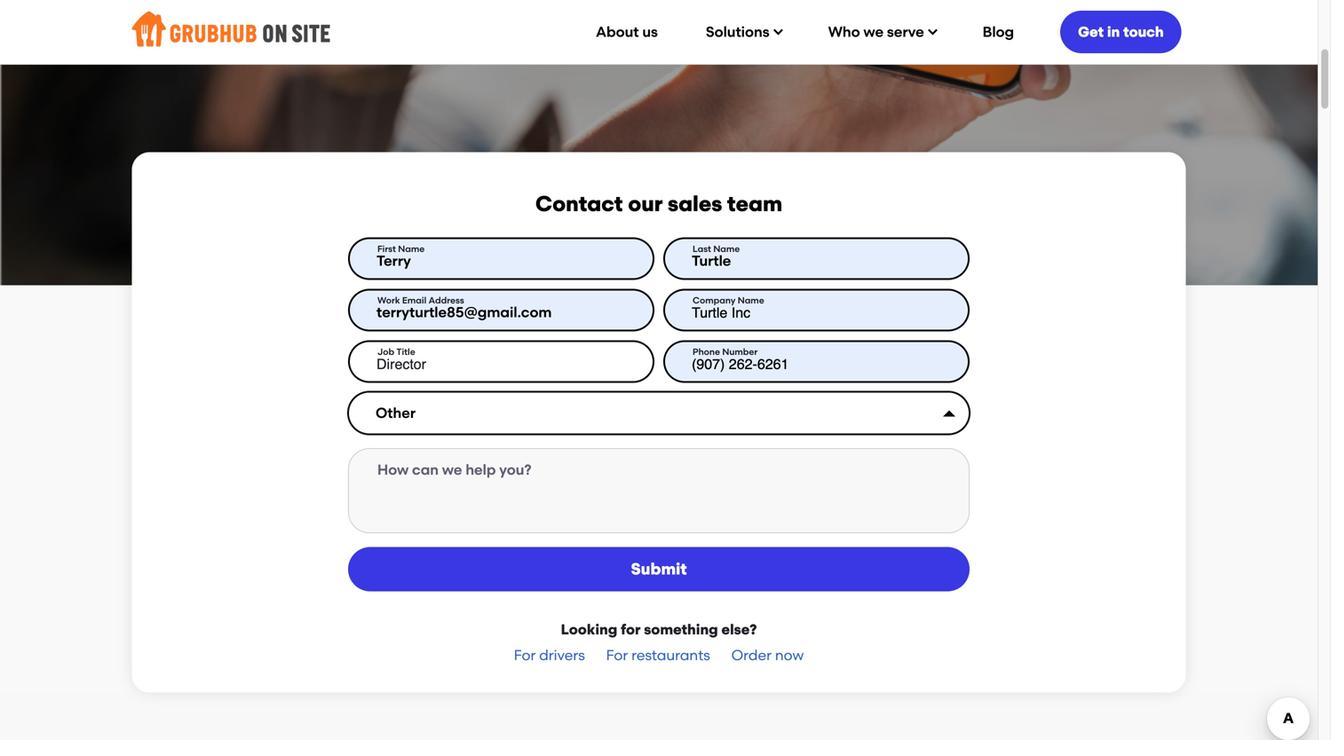 Task type: vqa. For each thing, say whether or not it's contained in the screenshot.
team
yes



Task type: describe. For each thing, give the bounding box(es) containing it.
get in touch link
[[1060, 8, 1182, 56]]

Phone Number telephone field
[[663, 341, 970, 383]]

for
[[621, 622, 641, 639]]

who we serve link
[[809, 10, 954, 54]]

order
[[732, 647, 772, 664]]

for restaurants
[[606, 647, 710, 664]]

first
[[377, 244, 396, 254]]

about us link
[[576, 10, 678, 54]]

for drivers link
[[514, 647, 585, 664]]

sales
[[668, 191, 722, 217]]

in
[[1107, 24, 1120, 40]]

for for for restaurants
[[606, 647, 628, 664]]

last name
[[693, 244, 740, 254]]

get in touch
[[1078, 24, 1164, 40]]

email
[[402, 295, 427, 306]]

else?
[[722, 622, 757, 639]]

name for company name
[[738, 295, 764, 306]]

can
[[412, 462, 439, 479]]

Work Email Address email field
[[348, 289, 655, 332]]

job title
[[377, 347, 415, 357]]

you?
[[499, 462, 532, 479]]

who
[[828, 24, 860, 40]]

touch
[[1124, 24, 1164, 40]]

number
[[722, 347, 758, 357]]

drivers
[[539, 647, 585, 664]]

solutions
[[706, 24, 770, 40]]

order now
[[732, 647, 804, 664]]

address
[[429, 295, 464, 306]]

Job Title text field
[[348, 341, 655, 383]]

about us
[[596, 24, 658, 40]]

How can we help you? text field
[[348, 449, 970, 534]]

solutions link
[[686, 10, 800, 54]]

blog link
[[963, 10, 1034, 54]]

who we serve
[[828, 24, 924, 40]]



Task type: locate. For each thing, give the bounding box(es) containing it.
0 horizontal spatial we
[[442, 462, 462, 479]]

phone
[[693, 347, 720, 357]]

looking
[[561, 622, 618, 639]]

for down 'for'
[[606, 647, 628, 664]]

for drivers
[[514, 647, 585, 664]]

for left drivers
[[514, 647, 536, 664]]

name
[[398, 244, 425, 254], [713, 244, 740, 254], [738, 295, 764, 306]]

submit button
[[348, 548, 970, 592]]

Last Name text field
[[663, 238, 970, 280]]

Company Name text field
[[663, 289, 970, 332]]

1 for from the left
[[514, 647, 536, 664]]

phone number
[[693, 347, 758, 357]]

contact our sales team
[[535, 191, 783, 217]]

now
[[775, 647, 804, 664]]

blog
[[983, 24, 1014, 40]]

restaurants
[[632, 647, 710, 664]]

1 horizontal spatial we
[[864, 24, 884, 40]]

name right last
[[713, 244, 740, 254]]

team
[[727, 191, 783, 217]]

work email address
[[377, 295, 464, 306]]

title
[[396, 347, 415, 357]]

help
[[466, 462, 496, 479]]

we right can
[[442, 462, 462, 479]]

other
[[376, 405, 416, 422]]

2 for from the left
[[606, 647, 628, 664]]

how
[[377, 462, 409, 479]]

name right the first
[[398, 244, 425, 254]]

company name
[[693, 295, 764, 306]]

grubhub onsite logo image
[[132, 7, 330, 51]]

name for first name
[[398, 244, 425, 254]]

something
[[644, 622, 718, 639]]

for for for drivers
[[514, 647, 536, 664]]

we right who
[[864, 24, 884, 40]]

about
[[596, 24, 639, 40]]

our
[[628, 191, 663, 217]]

company
[[693, 295, 736, 306]]

1 vertical spatial we
[[442, 462, 462, 479]]

submit
[[631, 560, 687, 579]]

last
[[693, 244, 711, 254]]

looking for something else?
[[561, 622, 757, 639]]

order now link
[[732, 647, 804, 664]]

get
[[1078, 24, 1104, 40]]

for
[[514, 647, 536, 664], [606, 647, 628, 664]]

first name
[[377, 244, 425, 254]]

contact
[[535, 191, 623, 217]]

us
[[642, 24, 658, 40]]

name for last name
[[713, 244, 740, 254]]

0 horizontal spatial for
[[514, 647, 536, 664]]

First Name text field
[[348, 238, 655, 280]]

name right company
[[738, 295, 764, 306]]

1 horizontal spatial for
[[606, 647, 628, 664]]

0 vertical spatial we
[[864, 24, 884, 40]]

work
[[377, 295, 400, 306]]

how can we help you?
[[377, 462, 532, 479]]

for restaurants link
[[606, 647, 710, 664]]

job
[[377, 347, 394, 357]]

we
[[864, 24, 884, 40], [442, 462, 462, 479]]

serve
[[887, 24, 924, 40]]



